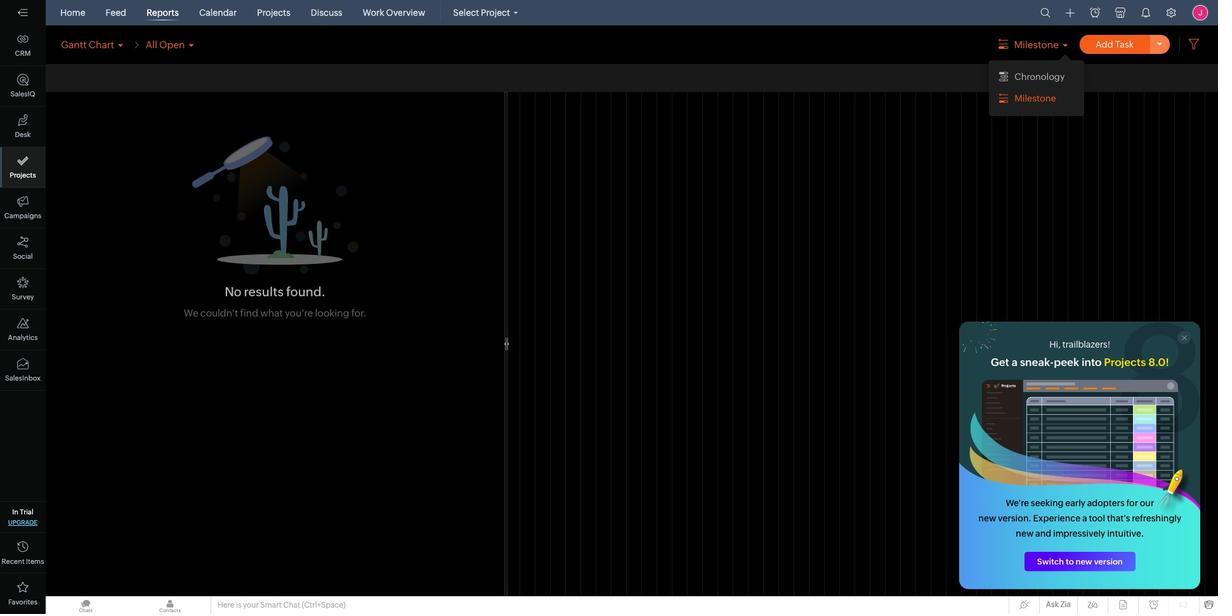 Task type: vqa. For each thing, say whether or not it's contained in the screenshot.
Deals
no



Task type: locate. For each thing, give the bounding box(es) containing it.
home link
[[55, 0, 90, 25]]

reports link
[[141, 0, 184, 25]]

desk
[[15, 131, 31, 138]]

0 horizontal spatial projects
[[10, 171, 36, 179]]

calendar
[[199, 8, 237, 18]]

projects up campaigns link
[[10, 171, 36, 179]]

overview
[[386, 8, 425, 18]]

salesinbox link
[[0, 350, 46, 391]]

notifications image
[[1141, 8, 1151, 18]]

is
[[236, 601, 242, 610]]

projects link down the desk
[[0, 147, 46, 188]]

discuss
[[311, 8, 342, 18]]

0 horizontal spatial projects link
[[0, 147, 46, 188]]

trial
[[20, 508, 33, 516]]

reports
[[147, 8, 179, 18]]

project
[[481, 8, 510, 18]]

here is your smart chat (ctrl+space)
[[218, 601, 346, 610]]

recent items
[[2, 558, 44, 565]]

0 vertical spatial projects
[[257, 8, 291, 18]]

zia
[[1061, 600, 1071, 609]]

1 vertical spatial projects
[[10, 171, 36, 179]]

configure settings image
[[1166, 8, 1176, 18]]

marketplace image
[[1116, 8, 1126, 18]]

in trial upgrade
[[8, 508, 38, 526]]

crm
[[15, 49, 31, 57]]

0 vertical spatial projects link
[[252, 0, 296, 25]]

chat
[[283, 601, 300, 610]]

discuss link
[[306, 0, 347, 25]]

survey
[[12, 293, 34, 301]]

projects link
[[252, 0, 296, 25], [0, 147, 46, 188]]

analytics link
[[0, 310, 46, 350]]

items
[[26, 558, 44, 565]]

home
[[60, 8, 85, 18]]

recent
[[2, 558, 25, 565]]

select
[[453, 8, 479, 18]]

ask
[[1046, 600, 1059, 609]]

contacts image
[[130, 596, 210, 614]]

(ctrl+space)
[[302, 601, 346, 610]]

projects left 'discuss' link
[[257, 8, 291, 18]]

work
[[363, 8, 384, 18]]

projects
[[257, 8, 291, 18], [10, 171, 36, 179]]

campaigns
[[4, 212, 41, 220]]

1 horizontal spatial projects link
[[252, 0, 296, 25]]

projects link left 'discuss' link
[[252, 0, 296, 25]]

favorites
[[8, 598, 37, 606]]

salesiq
[[11, 90, 35, 98]]



Task type: describe. For each thing, give the bounding box(es) containing it.
feed link
[[101, 0, 131, 25]]

timer image
[[1090, 8, 1100, 18]]

ask zia
[[1046, 600, 1071, 609]]

quick actions image
[[1066, 8, 1075, 18]]

in
[[12, 508, 18, 516]]

here
[[218, 601, 234, 610]]

social link
[[0, 228, 46, 269]]

your
[[243, 601, 259, 610]]

1 horizontal spatial projects
[[257, 8, 291, 18]]

feed
[[106, 8, 126, 18]]

desk link
[[0, 107, 46, 147]]

calendar link
[[194, 0, 242, 25]]

crm link
[[0, 25, 46, 66]]

salesinbox
[[5, 374, 41, 382]]

work overview link
[[358, 0, 430, 25]]

search image
[[1041, 8, 1051, 18]]

work overview
[[363, 8, 425, 18]]

1 vertical spatial projects link
[[0, 147, 46, 188]]

campaigns link
[[0, 188, 46, 228]]

select project
[[453, 8, 510, 18]]

chats image
[[46, 596, 126, 614]]

upgrade
[[8, 519, 38, 526]]

salesiq link
[[0, 66, 46, 107]]

analytics
[[8, 334, 38, 341]]

smart
[[260, 601, 282, 610]]

social
[[13, 253, 33, 260]]

survey link
[[0, 269, 46, 310]]



